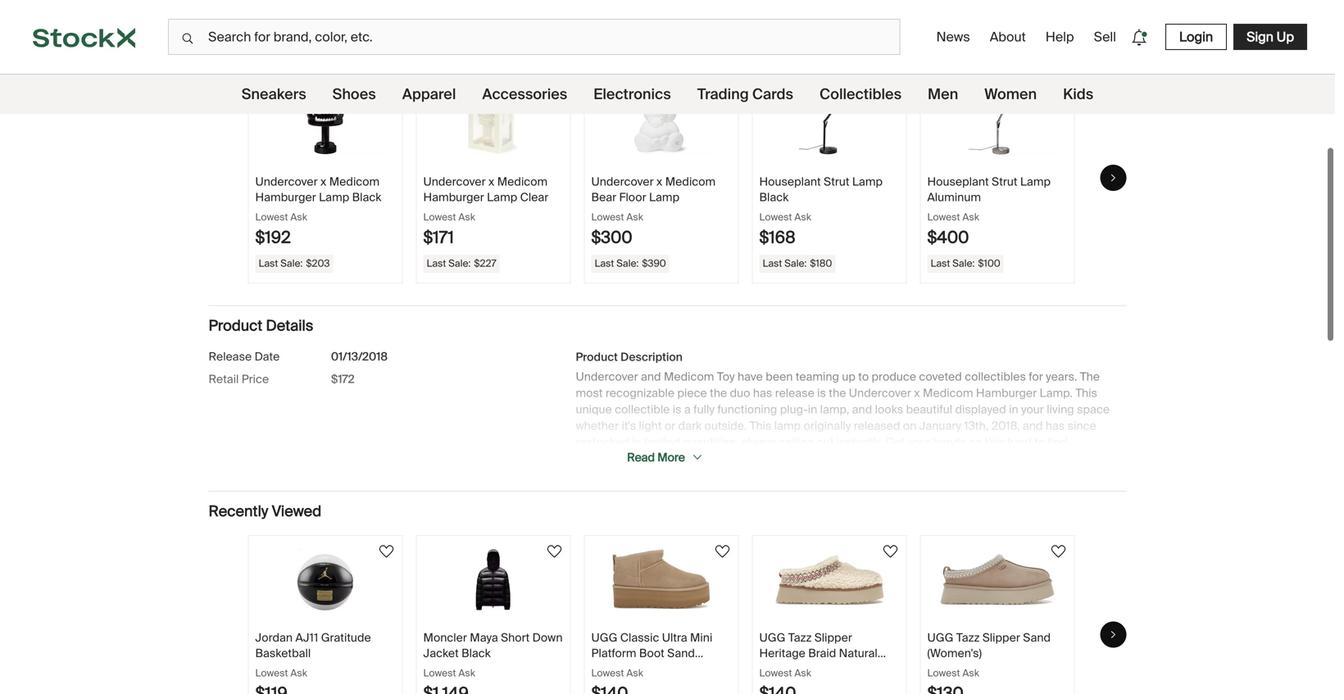 Task type: locate. For each thing, give the bounding box(es) containing it.
your left 'living'
[[1021, 402, 1044, 417]]

2 horizontal spatial hamburger
[[976, 386, 1037, 401]]

trading cards link
[[697, 75, 793, 114]]

in
[[808, 402, 817, 417], [1009, 402, 1019, 417], [632, 435, 641, 450]]

1 horizontal spatial sand
[[1023, 630, 1051, 645]]

lowest ask down basketball
[[255, 667, 307, 679]]

hamburger inside undercover x medicom hamburger lamp clear lowest ask $171
[[423, 190, 484, 205]]

1 vertical spatial a
[[697, 451, 703, 466]]

kids link
[[1063, 75, 1094, 114]]

collectibles up displayed
[[965, 369, 1026, 384]]

a left bid
[[697, 451, 703, 466]]

hamburger up $192
[[255, 190, 316, 205]]

jacket
[[423, 646, 459, 661]]

lamp inside houseplant strut lamp aluminum lowest ask $400
[[1020, 174, 1051, 189]]

2 the from the left
[[829, 386, 846, 401]]

sale:
[[280, 257, 303, 270], [448, 257, 471, 270], [616, 257, 639, 270], [784, 257, 807, 270], [953, 257, 975, 270]]

lowest up $168
[[759, 210, 792, 223]]

recently
[[209, 502, 268, 521]]

a left 'fully'
[[684, 402, 691, 417]]

this up always
[[750, 418, 772, 434]]

your right get
[[908, 435, 931, 450]]

hamburger
[[255, 190, 316, 205], [423, 190, 484, 205], [976, 386, 1037, 401]]

lowest ask down platform on the bottom of the page
[[591, 667, 643, 679]]

lowest ask for moncler maya short down jacket black
[[423, 667, 475, 679]]

13th,
[[964, 418, 989, 434]]

0 horizontal spatial hamburger
[[255, 190, 316, 205]]

product inside 'product description undercover and medicom toy have been teaming up to produce coveted collectibles for years. the most recognizable piece the duo has release is the undercover x medicom hamburger lamp. this unique collectible is a fully functioning plug-in lamp, and looks beautiful displayed in your living space whether it's light or dark outside. this lamp originally released on january 13th, 2018, and has since restocked in limited quantities, always selling out instantly. get your hands on this hard to find collectibles by placing a bid today.'
[[576, 350, 618, 365]]

strut inside "houseplant strut lamp black lowest ask $168"
[[824, 174, 850, 189]]

lowest down basketball
[[255, 667, 288, 679]]

sand down ugg tazz slipper sand (women's) image
[[1023, 630, 1051, 645]]

0 horizontal spatial strut
[[824, 174, 850, 189]]

1 vertical spatial your
[[908, 435, 931, 450]]

and up hard
[[1023, 418, 1043, 434]]

1 horizontal spatial (women's)
[[759, 662, 814, 677]]

sale: for $300
[[616, 257, 639, 270]]

x for $171
[[489, 174, 495, 189]]

last down $192
[[259, 257, 278, 270]]

in up the 2018,
[[1009, 402, 1019, 417]]

to left find
[[1034, 435, 1045, 450]]

lamp right the floor
[[649, 190, 680, 205]]

3 ugg from the left
[[927, 630, 954, 645]]

1 horizontal spatial strut
[[992, 174, 1018, 189]]

2 slipper from the left
[[983, 630, 1020, 645]]

2 ugg from the left
[[759, 630, 786, 645]]

0 vertical spatial on
[[903, 418, 917, 434]]

is up or
[[673, 402, 682, 417]]

follow image for moncler maya short down jacket black
[[545, 542, 564, 561]]

sign up
[[1247, 28, 1294, 45]]

undercover up $171
[[423, 174, 486, 189]]

1 horizontal spatial the
[[829, 386, 846, 401]]

slipper inside ugg tazz slipper sand (women's)
[[983, 630, 1020, 645]]

sand down ultra
[[667, 646, 695, 661]]

tazz up heritage
[[788, 630, 812, 645]]

undercover up the floor
[[591, 174, 654, 189]]

black inside undercover x medicom hamburger lamp black lowest ask $192
[[352, 190, 381, 205]]

looks
[[875, 402, 903, 417]]

houseplant inside "houseplant strut lamp black lowest ask $168"
[[759, 174, 821, 189]]

x inside undercover x medicom bear floor lamp lowest ask $300
[[657, 174, 663, 189]]

lowest ask down ugg tazz slipper sand (women's)
[[927, 667, 979, 679]]

get
[[886, 435, 905, 450]]

lamp
[[852, 174, 883, 189], [1020, 174, 1051, 189], [319, 190, 349, 205], [487, 190, 517, 205], [649, 190, 680, 205]]

0 horizontal spatial product
[[209, 316, 262, 335]]

0 horizontal spatial the
[[710, 386, 727, 401]]

has down have
[[753, 386, 772, 401]]

0 horizontal spatial tazz
[[788, 630, 812, 645]]

lamp down houseplant strut lamp aluminum image
[[1020, 174, 1051, 189]]

0 vertical spatial collectibles
[[965, 369, 1026, 384]]

originally
[[804, 418, 851, 434]]

1 horizontal spatial houseplant
[[927, 174, 989, 189]]

slipper down ugg tazz slipper sand (women's) image
[[983, 630, 1020, 645]]

ugg inside ugg classic ultra mini platform boot sand (women's)
[[591, 630, 618, 645]]

lamp.
[[1040, 386, 1073, 401]]

undercover up most at bottom left
[[576, 369, 638, 384]]

lamp inside "houseplant strut lamp black lowest ask $168"
[[852, 174, 883, 189]]

viewed
[[272, 502, 321, 521]]

4 sale: from the left
[[784, 257, 807, 270]]

1 sale: from the left
[[280, 257, 303, 270]]

ugg for ugg tazz slipper sand (women's)
[[927, 630, 954, 645]]

moncler maya short down jacket black image
[[436, 549, 551, 610]]

has up find
[[1046, 418, 1065, 434]]

lamp inside undercover x medicom hamburger lamp clear lowest ask $171
[[487, 190, 517, 205]]

1 horizontal spatial black
[[462, 646, 491, 661]]

0 vertical spatial sand
[[1023, 630, 1051, 645]]

houseplant strut lamp aluminum lowest ask $400
[[927, 174, 1051, 248]]

ugg up heritage
[[759, 630, 786, 645]]

0 horizontal spatial on
[[903, 418, 917, 434]]

product
[[209, 316, 262, 335], [576, 350, 618, 365]]

1 vertical spatial and
[[852, 402, 872, 417]]

functioning
[[717, 402, 777, 417]]

stockx logo link
[[0, 0, 168, 74]]

lowest up $192
[[255, 210, 288, 223]]

in down it's
[[632, 435, 641, 450]]

1 horizontal spatial hamburger
[[423, 190, 484, 205]]

4 lowest ask from the left
[[759, 667, 811, 679]]

lowest ask down heritage
[[759, 667, 811, 679]]

accessories link
[[482, 75, 567, 114]]

x inside undercover x medicom hamburger lamp clear lowest ask $171
[[489, 174, 495, 189]]

undercover for $300
[[591, 174, 654, 189]]

last
[[259, 257, 278, 270], [427, 257, 446, 270], [595, 257, 614, 270], [763, 257, 782, 270], [931, 257, 950, 270]]

sand
[[1023, 630, 1051, 645], [667, 646, 695, 661]]

lowest ask for ugg classic ultra mini platform boot sand (women's)
[[591, 667, 643, 679]]

undercover x medicom bear floor lamp lowest ask $300
[[591, 174, 716, 248]]

news link
[[930, 22, 977, 52]]

follow image for houseplant strut lamp black
[[881, 85, 900, 105]]

product description undercover and medicom toy have been teaming up to produce coveted collectibles for years. the most recognizable piece the duo has release is the undercover x medicom hamburger lamp. this unique collectible is a fully functioning plug-in lamp, and looks beautiful displayed in your living space whether it's light or dark outside. this lamp originally released on january 13th, 2018, and has since restocked in limited quantities, always selling out instantly. get your hands on this hard to find collectibles by placing a bid today.
[[576, 350, 1110, 466]]

x inside undercover x medicom hamburger lamp black lowest ask $192
[[320, 174, 327, 189]]

lowest down ugg tazz slipper sand (women's)
[[927, 667, 960, 679]]

product up most at bottom left
[[576, 350, 618, 365]]

release
[[775, 386, 815, 401]]

to
[[858, 369, 869, 384], [1034, 435, 1045, 450]]

and down description
[[641, 369, 661, 384]]

follow image for $400
[[1049, 85, 1068, 105]]

ugg classic ultra mini platform boot sand (women's) image
[[604, 549, 719, 610]]

the up lamp,
[[829, 386, 846, 401]]

apparel link
[[402, 75, 456, 114]]

move carousel right image
[[1109, 630, 1118, 640]]

ask up $168
[[795, 210, 811, 223]]

medicom up piece
[[664, 369, 714, 384]]

ugg up platform on the bottom of the page
[[591, 630, 618, 645]]

1 horizontal spatial product
[[576, 350, 618, 365]]

1 ugg from the left
[[591, 630, 618, 645]]

strut down 'houseplant strut lamp black' image
[[824, 174, 850, 189]]

undercover inside undercover x medicom hamburger lamp black lowest ask $192
[[255, 174, 318, 189]]

1 horizontal spatial has
[[1046, 418, 1065, 434]]

it's
[[622, 418, 636, 434]]

strut inside houseplant strut lamp aluminum lowest ask $400
[[992, 174, 1018, 189]]

ask down aluminum
[[963, 210, 979, 223]]

0 horizontal spatial (women's)
[[591, 662, 646, 677]]

slipper inside ugg tazz slipper heritage braid natural (women's)
[[815, 630, 852, 645]]

ask down jacket
[[458, 667, 475, 679]]

1 horizontal spatial is
[[817, 386, 826, 401]]

black
[[352, 190, 381, 205], [759, 190, 789, 205], [462, 646, 491, 661]]

slipper up braid
[[815, 630, 852, 645]]

1 vertical spatial sand
[[667, 646, 695, 661]]

$203
[[306, 257, 330, 270]]

medicom inside undercover x medicom bear floor lamp lowest ask $300
[[665, 174, 716, 189]]

undercover inside undercover x medicom bear floor lamp lowest ask $300
[[591, 174, 654, 189]]

black for moncler maya short down jacket black
[[462, 646, 491, 661]]

1 vertical spatial is
[[673, 402, 682, 417]]

0 horizontal spatial black
[[352, 190, 381, 205]]

lowest down bear
[[591, 210, 624, 223]]

1 horizontal spatial to
[[1034, 435, 1045, 450]]

space
[[1077, 402, 1110, 417]]

january
[[919, 418, 961, 434]]

hamburger up $171
[[423, 190, 484, 205]]

1 vertical spatial product
[[576, 350, 618, 365]]

ask up the last sale: $227
[[458, 210, 475, 223]]

product up release
[[209, 316, 262, 335]]

tazz inside ugg tazz slipper sand (women's)
[[956, 630, 980, 645]]

undercover
[[255, 174, 318, 189], [423, 174, 486, 189], [591, 174, 654, 189], [576, 369, 638, 384], [849, 386, 911, 401]]

black inside moncler maya short down jacket black
[[462, 646, 491, 661]]

lowest ask down jacket
[[423, 667, 475, 679]]

2 horizontal spatial (women's)
[[927, 646, 982, 661]]

sign
[[1247, 28, 1274, 45]]

2 horizontal spatial ugg
[[927, 630, 954, 645]]

5 lowest ask from the left
[[927, 667, 979, 679]]

houseplant up $168
[[759, 174, 821, 189]]

tazz for (women's)
[[956, 630, 980, 645]]

lowest down platform on the bottom of the page
[[591, 667, 624, 679]]

recently viewed
[[209, 502, 321, 521]]

2 houseplant from the left
[[927, 174, 989, 189]]

2 horizontal spatial black
[[759, 190, 789, 205]]

$168
[[759, 227, 796, 248]]

medicom down undercover x medicom hamburger lamp black image at the left top of the page
[[329, 174, 380, 189]]

recognizable
[[606, 386, 675, 401]]

medicom down 'coveted'
[[923, 386, 973, 401]]

0 vertical spatial product
[[209, 316, 262, 335]]

the
[[1080, 369, 1100, 384]]

houseplant for $400
[[927, 174, 989, 189]]

ask down the floor
[[627, 210, 643, 223]]

2 strut from the left
[[992, 174, 1018, 189]]

1 horizontal spatial in
[[808, 402, 817, 417]]

jordan
[[255, 630, 293, 645]]

placing
[[655, 451, 694, 466]]

$400
[[927, 227, 969, 248]]

medicom up clear
[[497, 174, 548, 189]]

undercover for $171
[[423, 174, 486, 189]]

moncler
[[423, 630, 467, 645]]

0 vertical spatial to
[[858, 369, 869, 384]]

0 horizontal spatial collectibles
[[576, 451, 637, 466]]

last down $168
[[763, 257, 782, 270]]

slipper
[[815, 630, 852, 645], [983, 630, 1020, 645]]

ask inside undercover x medicom hamburger lamp black lowest ask $192
[[290, 210, 307, 223]]

plug-
[[780, 402, 808, 417]]

1 slipper from the left
[[815, 630, 852, 645]]

houseplant up aluminum
[[927, 174, 989, 189]]

lamp up $203 at the top left of page
[[319, 190, 349, 205]]

1 horizontal spatial this
[[1076, 386, 1097, 401]]

lowest up $400
[[927, 210, 960, 223]]

undercover up $192
[[255, 174, 318, 189]]

1 vertical spatial to
[[1034, 435, 1045, 450]]

undercover x medicom hamburger lamp black image
[[268, 93, 383, 154]]

1 horizontal spatial on
[[969, 435, 982, 450]]

1 horizontal spatial ugg
[[759, 630, 786, 645]]

a
[[684, 402, 691, 417], [697, 451, 703, 466]]

2 horizontal spatial and
[[1023, 418, 1043, 434]]

this down "the"
[[1076, 386, 1097, 401]]

strut for $168
[[824, 174, 850, 189]]

dark
[[678, 418, 702, 434]]

follow image
[[713, 85, 732, 105], [881, 85, 900, 105], [377, 542, 396, 561], [545, 542, 564, 561], [713, 542, 732, 561], [881, 542, 900, 561]]

last down $300
[[595, 257, 614, 270]]

x down undercover x medicom hamburger lamp clear image
[[489, 174, 495, 189]]

lowest inside houseplant strut lamp aluminum lowest ask $400
[[927, 210, 960, 223]]

the down toy
[[710, 386, 727, 401]]

collectibles down restocked
[[576, 451, 637, 466]]

1 strut from the left
[[824, 174, 850, 189]]

x down undercover x medicom bear floor lamp image
[[657, 174, 663, 189]]

lowest inside undercover x medicom hamburger lamp black lowest ask $192
[[255, 210, 288, 223]]

is
[[817, 386, 826, 401], [673, 402, 682, 417]]

is down teaming
[[817, 386, 826, 401]]

ugg for ugg classic ultra mini platform boot sand (women's)
[[591, 630, 618, 645]]

ask down the boot
[[627, 667, 643, 679]]

0 horizontal spatial houseplant
[[759, 174, 821, 189]]

3 last from the left
[[595, 257, 614, 270]]

piece
[[677, 386, 707, 401]]

trading
[[697, 85, 749, 104]]

4 last from the left
[[763, 257, 782, 270]]

ask inside undercover x medicom hamburger lamp clear lowest ask $171
[[458, 210, 475, 223]]

strut down houseplant strut lamp aluminum image
[[992, 174, 1018, 189]]

sale: left $227
[[448, 257, 471, 270]]

medicom inside undercover x medicom hamburger lamp clear lowest ask $171
[[497, 174, 548, 189]]

has
[[753, 386, 772, 401], [1046, 418, 1065, 434]]

0 horizontal spatial ugg
[[591, 630, 618, 645]]

on up get
[[903, 418, 917, 434]]

quantities,
[[683, 435, 739, 450]]

medicom inside undercover x medicom hamburger lamp black lowest ask $192
[[329, 174, 380, 189]]

sale: left $203 at the top left of page
[[280, 257, 303, 270]]

help link
[[1039, 22, 1081, 52]]

lamp left clear
[[487, 190, 517, 205]]

sale: left $390
[[616, 257, 639, 270]]

2 lowest ask from the left
[[423, 667, 475, 679]]

hamburger inside undercover x medicom hamburger lamp black lowest ask $192
[[255, 190, 316, 205]]

1 tazz from the left
[[788, 630, 812, 645]]

ask down braid
[[795, 667, 811, 679]]

0 vertical spatial has
[[753, 386, 772, 401]]

braid
[[808, 646, 836, 661]]

1 horizontal spatial slipper
[[983, 630, 1020, 645]]

on
[[903, 418, 917, 434], [969, 435, 982, 450]]

01/13/2018
[[331, 349, 388, 364]]

1 horizontal spatial your
[[1021, 402, 1044, 417]]

tazz inside ugg tazz slipper heritage braid natural (women's)
[[788, 630, 812, 645]]

houseplant inside houseplant strut lamp aluminum lowest ask $400
[[927, 174, 989, 189]]

houseplant strut lamp aluminum image
[[940, 93, 1055, 154]]

follow image for jordan aj11 gratitude basketball
[[377, 542, 396, 561]]

on down 13th,
[[969, 435, 982, 450]]

most
[[576, 386, 603, 401]]

2 last from the left
[[427, 257, 446, 270]]

hamburger up displayed
[[976, 386, 1037, 401]]

last down $400
[[931, 257, 950, 270]]

women
[[985, 85, 1037, 104]]

product for product description undercover and medicom toy have been teaming up to produce coveted collectibles for years. the most recognizable piece the duo has release is the undercover x medicom hamburger lamp. this unique collectible is a fully functioning plug-in lamp, and looks beautiful displayed in your living space whether it's light or dark outside. this lamp originally released on january 13th, 2018, and has since restocked in limited quantities, always selling out instantly. get your hands on this hard to find collectibles by placing a bid today.
[[576, 350, 618, 365]]

teaming
[[796, 369, 839, 384]]

0 vertical spatial and
[[641, 369, 661, 384]]

tazz down ugg tazz slipper sand (women's) image
[[956, 630, 980, 645]]

1 last from the left
[[259, 257, 278, 270]]

ugg inside ugg tazz slipper sand (women's)
[[927, 630, 954, 645]]

sign up button
[[1234, 24, 1307, 50]]

2 tazz from the left
[[956, 630, 980, 645]]

lamp inside undercover x medicom hamburger lamp black lowest ask $192
[[319, 190, 349, 205]]

$172
[[331, 372, 355, 387]]

clear
[[520, 190, 549, 205]]

ask
[[290, 210, 307, 223], [458, 210, 475, 223], [627, 210, 643, 223], [795, 210, 811, 223], [963, 210, 979, 223], [290, 667, 307, 679], [458, 667, 475, 679], [627, 667, 643, 679], [795, 667, 811, 679], [963, 667, 979, 679]]

0 horizontal spatial has
[[753, 386, 772, 401]]

1 horizontal spatial tazz
[[956, 630, 980, 645]]

medicom down undercover x medicom bear floor lamp image
[[665, 174, 716, 189]]

unique
[[576, 402, 612, 417]]

sale: for $192
[[280, 257, 303, 270]]

sneakers link
[[242, 75, 306, 114]]

last down $171
[[427, 257, 446, 270]]

5 last from the left
[[931, 257, 950, 270]]

release
[[209, 349, 252, 364]]

0 horizontal spatial slipper
[[815, 630, 852, 645]]

1 vertical spatial has
[[1046, 418, 1065, 434]]

lamp down 'houseplant strut lamp black' image
[[852, 174, 883, 189]]

1 houseplant from the left
[[759, 174, 821, 189]]

0 horizontal spatial this
[[750, 418, 772, 434]]

stockx logo image
[[33, 28, 135, 48]]

x for $300
[[657, 174, 663, 189]]

1 lowest ask from the left
[[255, 667, 307, 679]]

men link
[[928, 75, 958, 114]]

3 lowest ask from the left
[[591, 667, 643, 679]]

0 horizontal spatial your
[[908, 435, 931, 450]]

lowest down jacket
[[423, 667, 456, 679]]

0 horizontal spatial to
[[858, 369, 869, 384]]

(women's) inside ugg classic ultra mini platform boot sand (women's)
[[591, 662, 646, 677]]

sand inside ugg classic ultra mini platform boot sand (women's)
[[667, 646, 695, 661]]

ask inside undercover x medicom bear floor lamp lowest ask $300
[[627, 210, 643, 223]]

sale: left $180
[[784, 257, 807, 270]]

or
[[665, 418, 676, 434]]

1 the from the left
[[710, 386, 727, 401]]

retail
[[209, 372, 239, 387]]

lowest inside undercover x medicom hamburger lamp clear lowest ask $171
[[423, 210, 456, 223]]

gratitude
[[321, 630, 371, 645]]

x up beautiful
[[914, 386, 920, 401]]

undercover inside undercover x medicom hamburger lamp clear lowest ask $171
[[423, 174, 486, 189]]

0 horizontal spatial sand
[[667, 646, 695, 661]]

to right up
[[858, 369, 869, 384]]

ugg inside ugg tazz slipper heritage braid natural (women's)
[[759, 630, 786, 645]]

ask up $192
[[290, 210, 307, 223]]

x down undercover x medicom hamburger lamp black image at the left top of the page
[[320, 174, 327, 189]]

(women's) inside ugg tazz slipper heritage braid natural (women's)
[[759, 662, 814, 677]]

undercover x medicom bear floor lamp image
[[604, 93, 719, 154]]

black for undercover x medicom hamburger lamp black lowest ask $192
[[352, 190, 381, 205]]

3 sale: from the left
[[616, 257, 639, 270]]

0 horizontal spatial a
[[684, 402, 691, 417]]

and up released
[[852, 402, 872, 417]]

in up originally
[[808, 402, 817, 417]]

lowest up $171
[[423, 210, 456, 223]]

lamp,
[[820, 402, 849, 417]]

ugg down ugg tazz slipper sand (women's) image
[[927, 630, 954, 645]]

follow image
[[545, 85, 564, 105], [1049, 85, 1068, 105], [1049, 542, 1068, 561]]

ask down basketball
[[290, 667, 307, 679]]

2 sale: from the left
[[448, 257, 471, 270]]

5 sale: from the left
[[953, 257, 975, 270]]

1 vertical spatial on
[[969, 435, 982, 450]]

sale: left '$100'
[[953, 257, 975, 270]]



Task type: vqa. For each thing, say whether or not it's contained in the screenshot.
"Last Sale: $375"
no



Task type: describe. For each thing, give the bounding box(es) containing it.
hamburger inside 'product description undercover and medicom toy have been teaming up to produce coveted collectibles for years. the most recognizable piece the duo has release is the undercover x medicom hamburger lamp. this unique collectible is a fully functioning plug-in lamp, and looks beautiful displayed in your living space whether it's light or dark outside. this lamp originally released on january 13th, 2018, and has since restocked in limited quantities, always selling out instantly. get your hands on this hard to find collectibles by placing a bid today.'
[[976, 386, 1037, 401]]

slipper for (women's)
[[983, 630, 1020, 645]]

x for $192
[[320, 174, 327, 189]]

bear
[[591, 190, 617, 205]]

duo
[[730, 386, 750, 401]]

hands
[[933, 435, 966, 450]]

always
[[741, 435, 777, 450]]

collectible
[[615, 402, 670, 417]]

last sale: $227
[[427, 257, 496, 270]]

electronics
[[594, 85, 671, 104]]

beautiful
[[906, 402, 953, 417]]

lowest ask for ugg tazz slipper heritage braid natural (women's)
[[759, 667, 811, 679]]

undercover for $192
[[255, 174, 318, 189]]

0 horizontal spatial and
[[641, 369, 661, 384]]

for
[[1029, 369, 1043, 384]]

up
[[842, 369, 856, 384]]

maya
[[470, 630, 498, 645]]

years.
[[1046, 369, 1077, 384]]

$192
[[255, 227, 291, 248]]

light
[[639, 418, 662, 434]]

lamp inside undercover x medicom bear floor lamp lowest ask $300
[[649, 190, 680, 205]]

login button
[[1165, 24, 1227, 50]]

lowest down heritage
[[759, 667, 792, 679]]

this
[[985, 435, 1005, 450]]

hard
[[1007, 435, 1032, 450]]

about
[[990, 28, 1026, 45]]

toy
[[717, 369, 735, 384]]

release date
[[209, 349, 280, 364]]

heritage
[[759, 646, 806, 661]]

undercover x medicom hamburger lamp black lowest ask $192
[[255, 174, 381, 248]]

2 vertical spatial and
[[1023, 418, 1043, 434]]

floor
[[619, 190, 646, 205]]

ugg tazz slipper heritage braid natural (women's) image
[[772, 549, 887, 610]]

1 horizontal spatial collectibles
[[965, 369, 1026, 384]]

last sale: $100
[[931, 257, 1001, 270]]

displayed
[[955, 402, 1006, 417]]

living
[[1047, 402, 1074, 417]]

jordan aj11 gratitude basketball
[[255, 630, 371, 661]]

electronics link
[[594, 75, 671, 114]]

lowest ask for ugg tazz slipper sand (women's)
[[927, 667, 979, 679]]

(women's) inside ugg tazz slipper sand (women's)
[[927, 646, 982, 661]]

1 horizontal spatial and
[[852, 402, 872, 417]]

products
[[265, 46, 327, 65]]

strut for $400
[[992, 174, 1018, 189]]

related
[[209, 46, 261, 65]]

product category switcher element
[[0, 75, 1335, 114]]

follow image for ugg tazz slipper heritage braid natural (women's)
[[881, 542, 900, 561]]

sneakers
[[242, 85, 306, 104]]

read more button
[[622, 443, 708, 471]]

ugg tazz slipper sand (women's)
[[927, 630, 1051, 661]]

classic
[[620, 630, 659, 645]]

tazz for braid
[[788, 630, 812, 645]]

1 vertical spatial collectibles
[[576, 451, 637, 466]]

ask down ugg tazz slipper sand (women's)
[[963, 667, 979, 679]]

accessories
[[482, 85, 567, 104]]

sell
[[1094, 28, 1116, 45]]

ugg for ugg tazz slipper heritage braid natural (women's)
[[759, 630, 786, 645]]

lamp
[[774, 418, 801, 434]]

natural
[[839, 646, 878, 661]]

medicom for $300
[[665, 174, 716, 189]]

1 horizontal spatial a
[[697, 451, 703, 466]]

short
[[501, 630, 530, 645]]

houseplant for $168
[[759, 174, 821, 189]]

ask inside houseplant strut lamp aluminum lowest ask $400
[[963, 210, 979, 223]]

men
[[928, 85, 958, 104]]

houseplant strut lamp black image
[[772, 93, 887, 154]]

move carousel right image
[[1109, 173, 1118, 183]]

released
[[854, 418, 900, 434]]

fully
[[694, 402, 715, 417]]

slipper for braid
[[815, 630, 852, 645]]

moncler maya short down jacket black
[[423, 630, 563, 661]]

0 vertical spatial your
[[1021, 402, 1044, 417]]

jordan aj11 gratitude basketball image
[[268, 549, 383, 610]]

have
[[738, 369, 763, 384]]

1 vertical spatial this
[[750, 418, 772, 434]]

medicom for $171
[[497, 174, 548, 189]]

trading cards
[[697, 85, 793, 104]]

$227
[[474, 257, 496, 270]]

last for $192
[[259, 257, 278, 270]]

hamburger for $192
[[255, 190, 316, 205]]

sand inside ugg tazz slipper sand (women's)
[[1023, 630, 1051, 645]]

been
[[766, 369, 793, 384]]

details
[[266, 316, 313, 335]]

aj11
[[295, 630, 318, 645]]

medicom for $192
[[329, 174, 380, 189]]

instantly.
[[837, 435, 883, 450]]

ugg tazz slipper sand (women's) image
[[940, 549, 1055, 610]]

apparel
[[402, 85, 456, 104]]

follow image for ugg classic ultra mini platform boot sand (women's)
[[713, 542, 732, 561]]

lowest inside undercover x medicom bear floor lamp lowest ask $300
[[591, 210, 624, 223]]

notification unread icon image
[[1128, 26, 1151, 49]]

women link
[[985, 75, 1037, 114]]

ugg classic ultra mini platform boot sand (women's)
[[591, 630, 713, 677]]

description
[[621, 350, 683, 365]]

news
[[936, 28, 970, 45]]

ultra
[[662, 630, 687, 645]]

bid
[[706, 451, 723, 466]]

Search... search field
[[168, 19, 900, 55]]

last for $300
[[595, 257, 614, 270]]

undercover x medicom hamburger lamp clear image
[[436, 93, 551, 154]]

hamburger for $171
[[423, 190, 484, 205]]

follow image for lowest
[[545, 85, 564, 105]]

$390
[[642, 257, 666, 270]]

ask inside "houseplant strut lamp black lowest ask $168"
[[795, 210, 811, 223]]

undercover up looks
[[849, 386, 911, 401]]

lowest ask for jordan aj11 gratitude basketball
[[255, 667, 307, 679]]

last for $171
[[427, 257, 446, 270]]

sale: for $171
[[448, 257, 471, 270]]

help
[[1046, 28, 1074, 45]]

product for product details
[[209, 316, 262, 335]]

black inside "houseplant strut lamp black lowest ask $168"
[[759, 190, 789, 205]]

shoes link
[[333, 75, 376, 114]]

0 vertical spatial a
[[684, 402, 691, 417]]

date
[[255, 349, 280, 364]]

last sale: $390
[[595, 257, 666, 270]]

2 horizontal spatial in
[[1009, 402, 1019, 417]]

0 vertical spatial this
[[1076, 386, 1097, 401]]

undercover x medicom hamburger lamp clear lowest ask $171
[[423, 174, 549, 248]]

0 horizontal spatial in
[[632, 435, 641, 450]]

0 vertical spatial is
[[817, 386, 826, 401]]

sell link
[[1087, 22, 1123, 52]]

x inside 'product description undercover and medicom toy have been teaming up to produce coveted collectibles for years. the most recognizable piece the duo has release is the undercover x medicom hamburger lamp. this unique collectible is a fully functioning plug-in lamp, and looks beautiful displayed in your living space whether it's light or dark outside. this lamp originally released on january 13th, 2018, and has since restocked in limited quantities, always selling out instantly. get your hands on this hard to find collectibles by placing a bid today.'
[[914, 386, 920, 401]]

lowest inside "houseplant strut lamp black lowest ask $168"
[[759, 210, 792, 223]]

produce
[[872, 369, 916, 384]]

today.
[[726, 451, 757, 466]]

kids
[[1063, 85, 1094, 104]]

selling
[[779, 435, 814, 450]]

0 horizontal spatial is
[[673, 402, 682, 417]]

last sale: $180
[[763, 257, 832, 270]]

about link
[[983, 22, 1033, 52]]

shoes
[[333, 85, 376, 104]]

out
[[817, 435, 834, 450]]

follow image for undercover x medicom bear floor lamp
[[713, 85, 732, 105]]

outside.
[[705, 418, 747, 434]]

up
[[1277, 28, 1294, 45]]

$300
[[591, 227, 633, 248]]



